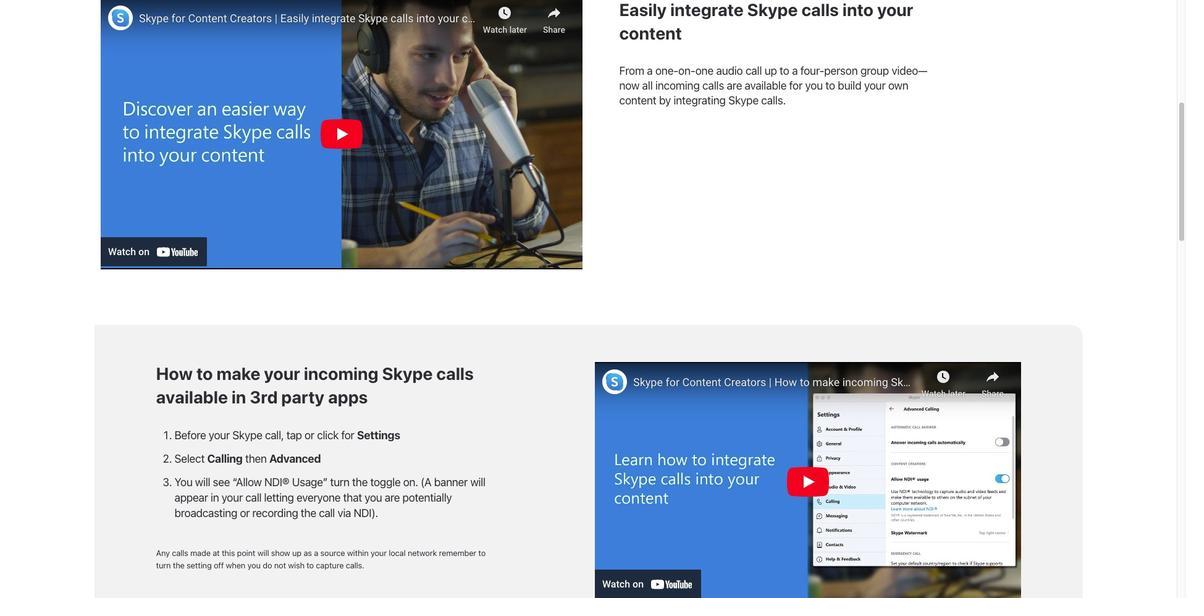 Task type: describe. For each thing, give the bounding box(es) containing it.
ndi).
[[354, 506, 378, 519]]

calls inside the how to make your incoming skype calls available in 3rd party apps
[[436, 363, 474, 384]]

you will see "allow ndi® usage" turn the toggle on. (a banner will appear in your call letting everyone that you are potentially broadcasting or recording the call via ndi).
[[175, 476, 485, 519]]

as
[[304, 548, 312, 558]]

your inside from a one-on-one audio call up to a four-person group video— now all incoming calls are available for you to build your own content by integrating skype calls.
[[864, 79, 886, 92]]

local
[[389, 548, 406, 558]]

your inside the easily integrate skype calls into your content
[[877, 0, 913, 20]]

3rd
[[250, 387, 278, 407]]

calls inside the easily integrate skype calls into your content
[[802, 0, 839, 20]]

content inside from a one-on-one audio call up to a four-person group video— now all incoming calls are available for you to build your own content by integrating skype calls.
[[619, 94, 657, 107]]

via
[[338, 506, 351, 519]]

your inside you will see "allow ndi® usage" turn the toggle on. (a banner will appear in your call letting everyone that you are potentially broadcasting or recording the call via ndi).
[[222, 491, 243, 504]]

are inside you will see "allow ndi® usage" turn the toggle on. (a banner will appear in your call letting everyone that you are potentially broadcasting or recording the call via ndi).
[[385, 491, 400, 504]]

select
[[175, 452, 205, 465]]

turn inside any calls made at this point will show up as a source within your local network remember to turn the setting off when you do not wish to capture calls.
[[156, 560, 171, 570]]

now
[[619, 79, 640, 92]]

potentially
[[402, 491, 452, 504]]

available inside from a one-on-one audio call up to a four-person group video— now all incoming calls are available for you to build your own content by integrating skype calls.
[[745, 79, 787, 92]]

are inside from a one-on-one audio call up to a four-person group video— now all incoming calls are available for you to build your own content by integrating skype calls.
[[727, 79, 742, 92]]

how to make your incoming skype calls available in 3rd party apps
[[156, 363, 474, 407]]

not
[[274, 560, 286, 570]]

setting
[[187, 560, 212, 570]]

on.
[[403, 476, 418, 489]]

video—
[[892, 64, 928, 77]]

when
[[226, 560, 245, 570]]

up inside any calls made at this point will show up as a source within your local network remember to turn the setting off when you do not wish to capture calls.
[[292, 548, 302, 558]]

for inside from a one-on-one audio call up to a four-person group video— now all incoming calls are available for you to build your own content by integrating skype calls.
[[789, 79, 803, 92]]

banner
[[434, 476, 468, 489]]

your inside the how to make your incoming skype calls available in 3rd party apps
[[264, 363, 300, 384]]

this
[[222, 548, 235, 558]]

skype inside the how to make your incoming skype calls available in 3rd party apps
[[382, 363, 433, 384]]

easily
[[619, 0, 667, 20]]

wish
[[288, 560, 305, 570]]

on-
[[678, 64, 696, 77]]

one-
[[655, 64, 678, 77]]

you
[[175, 476, 193, 489]]

all
[[642, 79, 653, 92]]

0 horizontal spatial will
[[195, 476, 210, 489]]

2 horizontal spatial a
[[792, 64, 798, 77]]

from
[[619, 64, 644, 77]]

any
[[156, 548, 170, 558]]

skype inside from a one-on-one audio call up to a four-person group video— now all incoming calls are available for you to build your own content by integrating skype calls.
[[729, 94, 759, 107]]

by
[[659, 94, 671, 107]]

0 horizontal spatial for
[[341, 429, 354, 442]]

network
[[408, 548, 437, 558]]

calling
[[207, 452, 243, 465]]

within
[[347, 548, 369, 558]]

ndi®
[[264, 476, 289, 489]]

easily integrate skype calls into your content
[[619, 0, 913, 43]]

incoming inside from a one-on-one audio call up to a four-person group video— now all incoming calls are available for you to build your own content by integrating skype calls.
[[655, 79, 700, 92]]

in inside you will see "allow ndi® usage" turn the toggle on. (a banner will appear in your call letting everyone that you are potentially broadcasting or recording the call via ndi).
[[211, 491, 219, 504]]

(a
[[421, 476, 432, 489]]

do
[[263, 560, 272, 570]]

that
[[343, 491, 362, 504]]

source
[[320, 548, 345, 558]]

before your skype call, tap or click for settings
[[175, 429, 400, 442]]

call,
[[265, 429, 284, 442]]

appear
[[175, 491, 208, 504]]

apps
[[328, 387, 368, 407]]



Task type: locate. For each thing, give the bounding box(es) containing it.
0 horizontal spatial incoming
[[304, 363, 379, 384]]

will right banner
[[470, 476, 485, 489]]

see
[[213, 476, 230, 489]]

toggle
[[370, 476, 401, 489]]

remember
[[439, 548, 476, 558]]

1 horizontal spatial the
[[301, 506, 316, 519]]

you inside you will see "allow ndi® usage" turn the toggle on. (a banner will appear in your call letting everyone that you are potentially broadcasting or recording the call via ndi).
[[365, 491, 382, 504]]

incoming up "apps"
[[304, 363, 379, 384]]

build
[[838, 79, 862, 92]]

1 horizontal spatial up
[[765, 64, 777, 77]]

to right 'how'
[[196, 363, 213, 384]]

up right audio
[[765, 64, 777, 77]]

0 horizontal spatial available
[[156, 387, 228, 407]]

a up all at the right top of page
[[647, 64, 653, 77]]

or left recording
[[240, 506, 250, 519]]

calls. inside any calls made at this point will show up as a source within your local network remember to turn the setting off when you do not wish to capture calls.
[[346, 560, 364, 570]]

1 vertical spatial the
[[301, 506, 316, 519]]

call left via
[[319, 506, 335, 519]]

to left four-
[[780, 64, 789, 77]]

1 vertical spatial turn
[[156, 560, 171, 570]]

skype inside the easily integrate skype calls into your content
[[747, 0, 798, 20]]

or
[[305, 429, 314, 442], [240, 506, 250, 519]]

one
[[695, 64, 714, 77]]

1 horizontal spatial available
[[745, 79, 787, 92]]

at
[[213, 548, 220, 558]]

audio
[[716, 64, 743, 77]]

the inside any calls made at this point will show up as a source within your local network remember to turn the setting off when you do not wish to capture calls.
[[173, 560, 185, 570]]

1 horizontal spatial you
[[365, 491, 382, 504]]

content down easily
[[619, 23, 682, 43]]

calls inside any calls made at this point will show up as a source within your local network remember to turn the setting off when you do not wish to capture calls.
[[172, 548, 188, 558]]

then
[[245, 452, 267, 465]]

calls inside from a one-on-one audio call up to a four-person group video— now all incoming calls are available for you to build your own content by integrating skype calls.
[[703, 79, 724, 92]]

show
[[271, 548, 290, 558]]

2 horizontal spatial you
[[805, 79, 823, 92]]

to right remember
[[478, 548, 486, 558]]

party
[[281, 387, 324, 407]]

you
[[805, 79, 823, 92], [365, 491, 382, 504], [248, 560, 261, 570]]

1 vertical spatial call
[[245, 491, 261, 504]]

or right tap
[[305, 429, 314, 442]]

calls
[[802, 0, 839, 20], [703, 79, 724, 92], [436, 363, 474, 384], [172, 548, 188, 558]]

you inside any calls made at this point will show up as a source within your local network remember to turn the setting off when you do not wish to capture calls.
[[248, 560, 261, 570]]

0 horizontal spatial call
[[245, 491, 261, 504]]

1 horizontal spatial are
[[727, 79, 742, 92]]

a right as
[[314, 548, 318, 558]]

into
[[843, 0, 874, 20]]

to down as
[[307, 560, 314, 570]]

group
[[861, 64, 889, 77]]

1 horizontal spatial incoming
[[655, 79, 700, 92]]

0 vertical spatial incoming
[[655, 79, 700, 92]]

will
[[195, 476, 210, 489], [470, 476, 485, 489], [257, 548, 269, 558]]

call inside from a one-on-one audio call up to a four-person group video— now all incoming calls are available for you to build your own content by integrating skype calls.
[[746, 64, 762, 77]]

0 vertical spatial call
[[746, 64, 762, 77]]

1 horizontal spatial a
[[647, 64, 653, 77]]

calls. inside from a one-on-one audio call up to a four-person group video— now all incoming calls are available for you to build your own content by integrating skype calls.
[[761, 94, 786, 107]]

0 horizontal spatial are
[[385, 491, 400, 504]]

content inside the easily integrate skype calls into your content
[[619, 23, 682, 43]]

the up that
[[352, 476, 368, 489]]

1 vertical spatial are
[[385, 491, 400, 504]]

made
[[190, 548, 211, 558]]

four-
[[801, 64, 824, 77]]

integrate
[[670, 0, 744, 20]]

1 vertical spatial available
[[156, 387, 228, 407]]

advanced
[[269, 452, 321, 465]]

1 content from the top
[[619, 23, 682, 43]]

are down audio
[[727, 79, 742, 92]]

click
[[317, 429, 339, 442]]

broadcasting
[[175, 506, 237, 519]]

a inside any calls made at this point will show up as a source within your local network remember to turn the setting off when you do not wish to capture calls.
[[314, 548, 318, 558]]

how
[[156, 363, 193, 384]]

0 vertical spatial or
[[305, 429, 314, 442]]

incoming inside the how to make your incoming skype calls available in 3rd party apps
[[304, 363, 379, 384]]

a
[[647, 64, 653, 77], [792, 64, 798, 77], [314, 548, 318, 558]]

to inside the how to make your incoming skype calls available in 3rd party apps
[[196, 363, 213, 384]]

your down group
[[864, 79, 886, 92]]

person
[[824, 64, 858, 77]]

2 vertical spatial call
[[319, 506, 335, 519]]

call
[[746, 64, 762, 77], [245, 491, 261, 504], [319, 506, 335, 519]]

your down see
[[222, 491, 243, 504]]

0 vertical spatial turn
[[330, 476, 350, 489]]

to
[[780, 64, 789, 77], [826, 79, 835, 92], [196, 363, 213, 384], [478, 548, 486, 558], [307, 560, 314, 570]]

0 horizontal spatial the
[[173, 560, 185, 570]]

off
[[214, 560, 224, 570]]

1 vertical spatial content
[[619, 94, 657, 107]]

2 horizontal spatial the
[[352, 476, 368, 489]]

capture
[[316, 560, 344, 570]]

1 horizontal spatial call
[[319, 506, 335, 519]]

calls.
[[761, 94, 786, 107], [346, 560, 364, 570]]

from a one-on-one audio call up to a four-person group video— now all incoming calls are available for you to build your own content by integrating skype calls.
[[619, 64, 928, 107]]

0 vertical spatial for
[[789, 79, 803, 92]]

1 vertical spatial up
[[292, 548, 302, 558]]

2 horizontal spatial will
[[470, 476, 485, 489]]

before
[[175, 429, 206, 442]]

1 horizontal spatial turn
[[330, 476, 350, 489]]

"allow
[[233, 476, 262, 489]]

usage"
[[292, 476, 328, 489]]

2 vertical spatial you
[[248, 560, 261, 570]]

for
[[789, 79, 803, 92], [341, 429, 354, 442]]

0 vertical spatial available
[[745, 79, 787, 92]]

any calls made at this point will show up as a source within your local network remember to turn the setting off when you do not wish to capture calls.
[[156, 548, 486, 570]]

2 vertical spatial the
[[173, 560, 185, 570]]

tap
[[286, 429, 302, 442]]

1 vertical spatial incoming
[[304, 363, 379, 384]]

the left setting
[[173, 560, 185, 570]]

own
[[888, 79, 909, 92]]

settings
[[357, 429, 400, 442]]

0 vertical spatial are
[[727, 79, 742, 92]]

0 horizontal spatial turn
[[156, 560, 171, 570]]

for down four-
[[789, 79, 803, 92]]

1 vertical spatial you
[[365, 491, 382, 504]]

will inside any calls made at this point will show up as a source within your local network remember to turn the setting off when you do not wish to capture calls.
[[257, 548, 269, 558]]

letting
[[264, 491, 294, 504]]

1 vertical spatial for
[[341, 429, 354, 442]]

make
[[217, 363, 260, 384]]

available inside the how to make your incoming skype calls available in 3rd party apps
[[156, 387, 228, 407]]

for right click
[[341, 429, 354, 442]]

incoming
[[655, 79, 700, 92], [304, 363, 379, 384]]

everyone
[[297, 491, 341, 504]]

available
[[745, 79, 787, 92], [156, 387, 228, 407]]

0 vertical spatial calls.
[[761, 94, 786, 107]]

point
[[237, 548, 255, 558]]

you inside from a one-on-one audio call up to a four-person group video— now all incoming calls are available for you to build your own content by integrating skype calls.
[[805, 79, 823, 92]]

integrating
[[674, 94, 726, 107]]

1 horizontal spatial will
[[257, 548, 269, 558]]

call down "allow
[[245, 491, 261, 504]]

0 horizontal spatial in
[[211, 491, 219, 504]]

your right into on the right top
[[877, 0, 913, 20]]

you down four-
[[805, 79, 823, 92]]

will up do
[[257, 548, 269, 558]]

up
[[765, 64, 777, 77], [292, 548, 302, 558]]

0 horizontal spatial or
[[240, 506, 250, 519]]

2 content from the top
[[619, 94, 657, 107]]

1 horizontal spatial or
[[305, 429, 314, 442]]

you left do
[[248, 560, 261, 570]]

in
[[232, 387, 246, 407], [211, 491, 219, 504]]

up left as
[[292, 548, 302, 558]]

turn up that
[[330, 476, 350, 489]]

0 vertical spatial up
[[765, 64, 777, 77]]

the
[[352, 476, 368, 489], [301, 506, 316, 519], [173, 560, 185, 570]]

0 horizontal spatial up
[[292, 548, 302, 558]]

your inside any calls made at this point will show up as a source within your local network remember to turn the setting off when you do not wish to capture calls.
[[371, 548, 387, 558]]

1 vertical spatial or
[[240, 506, 250, 519]]

1 vertical spatial in
[[211, 491, 219, 504]]

0 horizontal spatial you
[[248, 560, 261, 570]]

to down the 'person'
[[826, 79, 835, 92]]

1 horizontal spatial for
[[789, 79, 803, 92]]

1 vertical spatial calls.
[[346, 560, 364, 570]]

in down see
[[211, 491, 219, 504]]

call right audio
[[746, 64, 762, 77]]

0 vertical spatial you
[[805, 79, 823, 92]]

turn inside you will see "allow ndi® usage" turn the toggle on. (a banner will appear in your call letting everyone that you are potentially broadcasting or recording the call via ndi).
[[330, 476, 350, 489]]

content
[[619, 23, 682, 43], [619, 94, 657, 107]]

0 horizontal spatial a
[[314, 548, 318, 558]]

your up 3rd
[[264, 363, 300, 384]]

your up calling in the bottom of the page
[[209, 429, 230, 442]]

content down now
[[619, 94, 657, 107]]

or inside you will see "allow ndi® usage" turn the toggle on. (a banner will appear in your call letting everyone that you are potentially broadcasting or recording the call via ndi).
[[240, 506, 250, 519]]

your
[[877, 0, 913, 20], [864, 79, 886, 92], [264, 363, 300, 384], [209, 429, 230, 442], [222, 491, 243, 504], [371, 548, 387, 558]]

your left 'local'
[[371, 548, 387, 558]]

up inside from a one-on-one audio call up to a four-person group video— now all incoming calls are available for you to build your own content by integrating skype calls.
[[765, 64, 777, 77]]

1 horizontal spatial in
[[232, 387, 246, 407]]

are down toggle
[[385, 491, 400, 504]]

0 vertical spatial content
[[619, 23, 682, 43]]

are
[[727, 79, 742, 92], [385, 491, 400, 504]]

turn
[[330, 476, 350, 489], [156, 560, 171, 570]]

select calling then advanced
[[175, 452, 321, 465]]

1 horizontal spatial calls.
[[761, 94, 786, 107]]

in down the make
[[232, 387, 246, 407]]

2 horizontal spatial call
[[746, 64, 762, 77]]

0 vertical spatial the
[[352, 476, 368, 489]]

in inside the how to make your incoming skype calls available in 3rd party apps
[[232, 387, 246, 407]]

you up ndi).
[[365, 491, 382, 504]]

0 horizontal spatial calls.
[[346, 560, 364, 570]]

skype
[[747, 0, 798, 20], [729, 94, 759, 107], [382, 363, 433, 384], [232, 429, 262, 442]]

incoming down on-
[[655, 79, 700, 92]]

recording
[[252, 506, 298, 519]]

a left four-
[[792, 64, 798, 77]]

turn down any
[[156, 560, 171, 570]]

the down everyone
[[301, 506, 316, 519]]

will left see
[[195, 476, 210, 489]]

0 vertical spatial in
[[232, 387, 246, 407]]



Task type: vqa. For each thing, say whether or not it's contained in the screenshot.
source in the bottom of the page
yes



